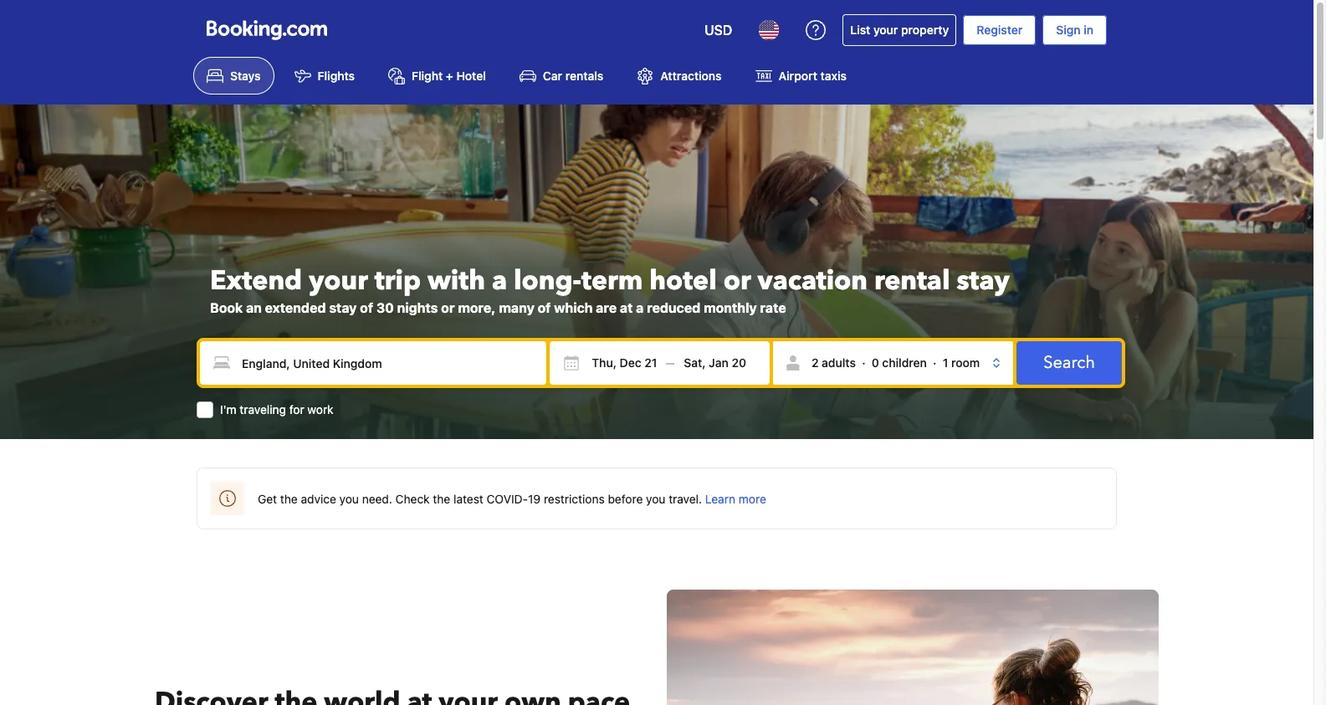 Task type: locate. For each thing, give the bounding box(es) containing it.
in
[[1084, 23, 1094, 37]]

20
[[732, 356, 747, 370]]

· left 0
[[862, 356, 866, 370]]

a up many
[[492, 263, 507, 300]]

svg image
[[564, 355, 580, 372], [684, 355, 701, 372]]

you
[[339, 492, 359, 507], [646, 492, 666, 507]]

are
[[596, 301, 617, 316]]

0
[[872, 356, 879, 370]]

your
[[874, 23, 898, 37], [309, 263, 368, 300]]

you left travel.
[[646, 492, 666, 507]]

register
[[977, 23, 1023, 37]]

2 adults · 0 children · 1 room
[[812, 356, 980, 370]]

2
[[812, 356, 819, 370]]

·
[[862, 356, 866, 370], [933, 356, 937, 370]]

1 horizontal spatial your
[[874, 23, 898, 37]]

1 vertical spatial or
[[441, 301, 455, 316]]

for
[[289, 403, 304, 417]]

2 · from the left
[[933, 356, 937, 370]]

or down with
[[441, 301, 455, 316]]

thu, dec 21
[[592, 356, 657, 370]]

0 horizontal spatial stay
[[329, 301, 357, 316]]

1 vertical spatial stay
[[329, 301, 357, 316]]

advice
[[301, 492, 336, 507]]

30
[[377, 301, 394, 316]]

svg image left jan
[[684, 355, 701, 372]]

attractions link
[[624, 57, 735, 95]]

0 horizontal spatial you
[[339, 492, 359, 507]]

children
[[882, 356, 927, 370]]

19
[[528, 492, 541, 507]]

at
[[620, 301, 633, 316]]

1 svg image from the left
[[564, 355, 580, 372]]

1 horizontal spatial svg image
[[684, 355, 701, 372]]

many
[[499, 301, 535, 316]]

room
[[952, 356, 980, 370]]

0 horizontal spatial ·
[[862, 356, 866, 370]]

travel.
[[669, 492, 702, 507]]

hotel
[[650, 263, 717, 300]]

2 of from the left
[[538, 301, 551, 316]]

rental
[[875, 263, 950, 300]]

flight
[[412, 69, 443, 83]]

get
[[258, 492, 277, 507]]

you left need.
[[339, 492, 359, 507]]

your for trip
[[309, 263, 368, 300]]

usd
[[705, 23, 733, 38]]

vacation
[[758, 263, 868, 300]]

book
[[210, 301, 243, 316]]

of down 'long-'
[[538, 301, 551, 316]]

rentals
[[566, 69, 604, 83]]

stays link
[[193, 57, 274, 95]]

1 vertical spatial a
[[636, 301, 644, 316]]

sat,
[[684, 356, 706, 370]]

flights link
[[281, 57, 368, 95]]

stay left 30
[[329, 301, 357, 316]]

search button
[[1017, 342, 1122, 385]]

your right list
[[874, 23, 898, 37]]

need.
[[362, 492, 392, 507]]

1 horizontal spatial of
[[538, 301, 551, 316]]

your inside extend your trip with a long-term hotel or vacation rental stay book an extended stay of 30 nights or more, many of which are at a reduced monthly rate
[[309, 263, 368, 300]]

learn more link
[[705, 492, 766, 507]]

of
[[360, 301, 373, 316], [538, 301, 551, 316]]

1 horizontal spatial ·
[[933, 356, 937, 370]]

the right get on the left bottom of page
[[280, 492, 298, 507]]

car rentals link
[[506, 57, 617, 95]]

hotel
[[456, 69, 486, 83]]

or
[[724, 263, 751, 300], [441, 301, 455, 316]]

the
[[280, 492, 298, 507], [433, 492, 450, 507]]

car rentals
[[543, 69, 604, 83]]

0 horizontal spatial a
[[492, 263, 507, 300]]

0 vertical spatial stay
[[957, 263, 1010, 300]]

sat, jan 20
[[684, 356, 747, 370]]

0 horizontal spatial svg image
[[564, 355, 580, 372]]

2 svg image from the left
[[684, 355, 701, 372]]

flights
[[318, 69, 355, 83]]

flight + hotel
[[412, 69, 486, 83]]

property
[[901, 23, 949, 37]]

None search field
[[197, 338, 1126, 419]]

0 horizontal spatial the
[[280, 492, 298, 507]]

an
[[246, 301, 262, 316]]

your up extended
[[309, 263, 368, 300]]

more
[[739, 492, 766, 507]]

1
[[943, 356, 949, 370]]

1 horizontal spatial or
[[724, 263, 751, 300]]

1 horizontal spatial you
[[646, 492, 666, 507]]

1 horizontal spatial a
[[636, 301, 644, 316]]

latest
[[454, 492, 484, 507]]

airport taxis
[[779, 69, 847, 83]]

2 the from the left
[[433, 492, 450, 507]]

a
[[492, 263, 507, 300], [636, 301, 644, 316]]

svg image left thu,
[[564, 355, 580, 372]]

a right at
[[636, 301, 644, 316]]

svg image for thu, dec 21
[[564, 355, 580, 372]]

your for property
[[874, 23, 898, 37]]

sign in link
[[1043, 15, 1107, 45]]

before
[[608, 492, 643, 507]]

· left the 1
[[933, 356, 937, 370]]

0 horizontal spatial of
[[360, 301, 373, 316]]

0 horizontal spatial your
[[309, 263, 368, 300]]

airport taxis link
[[742, 57, 860, 95]]

1 horizontal spatial the
[[433, 492, 450, 507]]

1 vertical spatial your
[[309, 263, 368, 300]]

list your property link
[[843, 14, 957, 46]]

svg image for sat, jan 20
[[684, 355, 701, 372]]

extend your trip with a long-term hotel or vacation rental stay book an extended stay of 30 nights or more, many of which are at a reduced monthly rate
[[210, 263, 1010, 316]]

of left 30
[[360, 301, 373, 316]]

attractions
[[661, 69, 722, 83]]

flight + hotel link
[[375, 57, 500, 95]]

21
[[645, 356, 657, 370]]

stay
[[957, 263, 1010, 300], [329, 301, 357, 316]]

none search field containing search
[[197, 338, 1126, 419]]

trip
[[375, 263, 421, 300]]

more,
[[458, 301, 496, 316]]

the left latest
[[433, 492, 450, 507]]

0 vertical spatial your
[[874, 23, 898, 37]]

0 vertical spatial or
[[724, 263, 751, 300]]

list
[[851, 23, 871, 37]]

stay right rental
[[957, 263, 1010, 300]]

1 horizontal spatial stay
[[957, 263, 1010, 300]]

thu,
[[592, 356, 617, 370]]

or up monthly
[[724, 263, 751, 300]]



Task type: vqa. For each thing, say whether or not it's contained in the screenshot.
The Adults
yes



Task type: describe. For each thing, give the bounding box(es) containing it.
sign in
[[1056, 23, 1094, 37]]

airport
[[779, 69, 818, 83]]

extend
[[210, 263, 302, 300]]

usd button
[[695, 10, 743, 50]]

1 · from the left
[[862, 356, 866, 370]]

nights
[[397, 301, 438, 316]]

register link
[[964, 15, 1036, 45]]

covid-
[[487, 492, 528, 507]]

stays
[[230, 69, 261, 83]]

+
[[446, 69, 453, 83]]

0 vertical spatial a
[[492, 263, 507, 300]]

long-
[[514, 263, 582, 300]]

i'm
[[220, 403, 237, 417]]

reduced
[[647, 301, 701, 316]]

booking.com online hotel reservations image
[[207, 20, 327, 40]]

learn
[[705, 492, 736, 507]]

dec
[[620, 356, 642, 370]]

with
[[428, 263, 485, 300]]

sign
[[1056, 23, 1081, 37]]

get the advice you need. check the latest covid-19 restrictions before you travel. learn more
[[258, 492, 766, 507]]

term
[[582, 263, 643, 300]]

car
[[543, 69, 563, 83]]

1 you from the left
[[339, 492, 359, 507]]

jan
[[709, 356, 729, 370]]

0 horizontal spatial or
[[441, 301, 455, 316]]

check
[[396, 492, 430, 507]]

restrictions
[[544, 492, 605, 507]]

which
[[554, 301, 593, 316]]

monthly
[[704, 301, 757, 316]]

extended
[[265, 301, 326, 316]]

work
[[307, 403, 334, 417]]

adults
[[822, 356, 856, 370]]

list your property
[[851, 23, 949, 37]]

Type your destination search field
[[200, 342, 547, 385]]

rate
[[760, 301, 786, 316]]

i'm traveling for work
[[220, 403, 334, 417]]

2 you from the left
[[646, 492, 666, 507]]

traveling
[[240, 403, 286, 417]]

1 of from the left
[[360, 301, 373, 316]]

taxis
[[821, 69, 847, 83]]

1 the from the left
[[280, 492, 298, 507]]

search
[[1044, 352, 1096, 374]]



